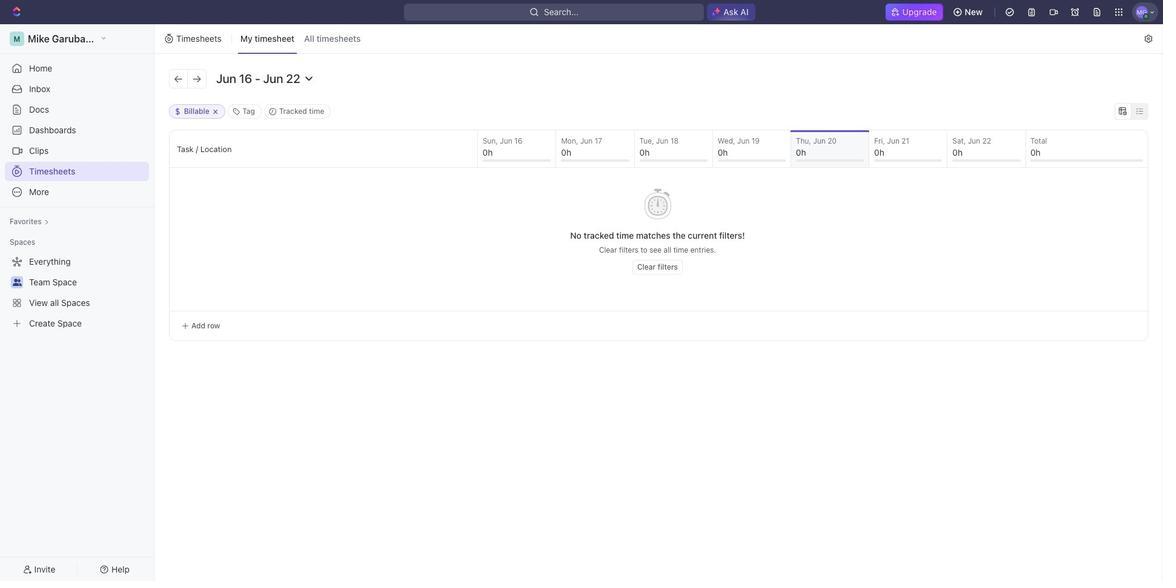 Task type: locate. For each thing, give the bounding box(es) containing it.
tree
[[5, 252, 149, 333]]

tab list
[[238, 24, 363, 54]]



Task type: describe. For each thing, give the bounding box(es) containing it.
sidebar navigation
[[0, 24, 157, 581]]

user group image
[[12, 279, 22, 286]]

mike garuba's workspace, , element
[[10, 32, 24, 46]]

tree inside sidebar navigation
[[5, 252, 149, 333]]



Task type: vqa. For each thing, say whether or not it's contained in the screenshot.
Mike Garuba's Workspace, , element
yes



